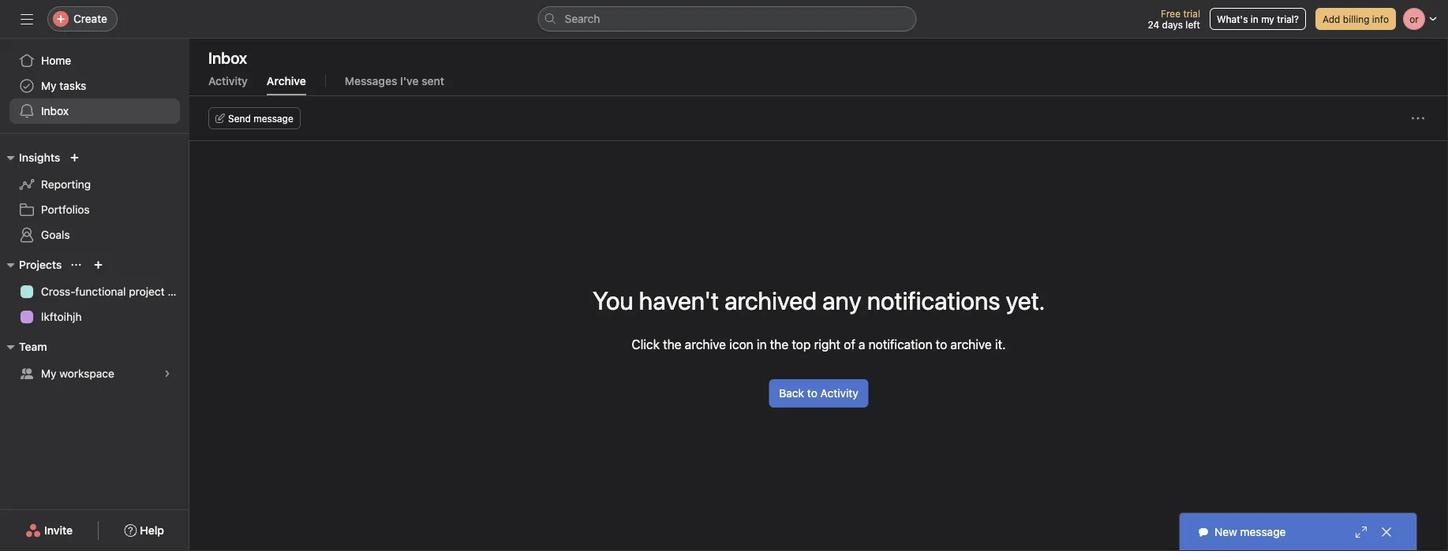 Task type: vqa. For each thing, say whether or not it's contained in the screenshot.
"Share" button
no



Task type: describe. For each thing, give the bounding box(es) containing it.
my
[[1261, 13, 1275, 24]]

my workspace
[[41, 367, 114, 380]]

home link
[[9, 48, 180, 73]]

it.
[[995, 337, 1006, 352]]

functional
[[75, 285, 126, 298]]

create
[[73, 12, 107, 25]]

archived
[[725, 286, 817, 316]]

home
[[41, 54, 71, 67]]

portfolios link
[[9, 197, 180, 223]]

see details, my workspace image
[[163, 369, 172, 379]]

projects
[[19, 258, 62, 272]]

what's in my trial?
[[1217, 13, 1299, 24]]

left
[[1186, 19, 1200, 30]]

workspace
[[59, 367, 114, 380]]

goals
[[41, 228, 70, 242]]

team
[[19, 341, 47, 354]]

add billing info button
[[1316, 8, 1396, 30]]

notifications yet.
[[867, 286, 1045, 316]]

in inside button
[[1251, 13, 1259, 24]]

send message button
[[208, 107, 301, 129]]

inbox inside global "element"
[[41, 105, 69, 118]]

send
[[228, 113, 251, 124]]

projects button
[[0, 256, 62, 275]]

what's in my trial? button
[[1210, 8, 1306, 30]]

tasks
[[59, 79, 86, 92]]

click the archive icon in the top right of a notification to archive it.
[[632, 337, 1006, 352]]

click
[[632, 337, 660, 352]]

create button
[[47, 6, 118, 32]]

activity link
[[208, 75, 248, 96]]

help button
[[114, 517, 174, 545]]

help
[[140, 524, 164, 537]]

archive link
[[267, 75, 306, 96]]

2 archive from the left
[[951, 337, 992, 352]]

of
[[844, 337, 855, 352]]

add
[[1323, 13, 1341, 24]]

insights element
[[0, 144, 189, 251]]

reporting
[[41, 178, 91, 191]]

global element
[[0, 39, 189, 133]]

messages
[[345, 75, 397, 88]]

new image
[[70, 153, 79, 163]]

messages i've sent link
[[345, 75, 444, 96]]

free
[[1161, 8, 1181, 19]]

portfolios
[[41, 203, 90, 216]]

trial?
[[1277, 13, 1299, 24]]

free trial 24 days left
[[1148, 8, 1200, 30]]

close image
[[1380, 526, 1393, 539]]

insights
[[19, 151, 60, 164]]

lkftoihjh
[[41, 311, 82, 324]]

sent
[[422, 75, 444, 88]]

haven't
[[639, 286, 719, 316]]

messages i've sent
[[345, 75, 444, 88]]

search button
[[538, 6, 917, 32]]

message
[[254, 113, 293, 124]]

back
[[779, 387, 804, 400]]



Task type: locate. For each thing, give the bounding box(es) containing it.
i've
[[400, 75, 419, 88]]

the right click
[[663, 337, 682, 352]]

new message
[[1215, 526, 1286, 539]]

1 horizontal spatial inbox
[[208, 48, 247, 67]]

back to activity
[[779, 387, 858, 400]]

insights button
[[0, 148, 60, 167]]

my inside teams element
[[41, 367, 56, 380]]

search list box
[[538, 6, 917, 32]]

search
[[565, 12, 600, 25]]

0 horizontal spatial inbox
[[41, 105, 69, 118]]

you
[[593, 286, 634, 316]]

new project or portfolio image
[[93, 260, 103, 270]]

to
[[936, 337, 947, 352], [807, 387, 818, 400]]

inbox down my tasks
[[41, 105, 69, 118]]

icon
[[730, 337, 754, 352]]

1 horizontal spatial archive
[[951, 337, 992, 352]]

my down team
[[41, 367, 56, 380]]

1 vertical spatial in
[[757, 337, 767, 352]]

0 vertical spatial my
[[41, 79, 56, 92]]

trial
[[1183, 8, 1200, 19]]

plan
[[168, 285, 189, 298]]

cross-
[[41, 285, 75, 298]]

inbox
[[208, 48, 247, 67], [41, 105, 69, 118]]

1 my from the top
[[41, 79, 56, 92]]

to inside button
[[807, 387, 818, 400]]

1 horizontal spatial to
[[936, 337, 947, 352]]

back to activity button
[[769, 380, 869, 408]]

days
[[1162, 19, 1183, 30]]

teams element
[[0, 333, 189, 390]]

1 horizontal spatial the
[[770, 337, 789, 352]]

invite
[[44, 524, 73, 537]]

my tasks
[[41, 79, 86, 92]]

0 vertical spatial to
[[936, 337, 947, 352]]

0 horizontal spatial in
[[757, 337, 767, 352]]

24
[[1148, 19, 1160, 30]]

0 vertical spatial inbox
[[208, 48, 247, 67]]

project
[[129, 285, 165, 298]]

the
[[663, 337, 682, 352], [770, 337, 789, 352]]

0 horizontal spatial activity
[[208, 75, 248, 88]]

1 vertical spatial inbox
[[41, 105, 69, 118]]

info
[[1372, 13, 1389, 24]]

1 vertical spatial my
[[41, 367, 56, 380]]

add billing info
[[1323, 13, 1389, 24]]

activity right back
[[821, 387, 858, 400]]

inbox up activity "link"
[[208, 48, 247, 67]]

billing
[[1343, 13, 1370, 24]]

activity inside button
[[821, 387, 858, 400]]

my for my tasks
[[41, 79, 56, 92]]

in
[[1251, 13, 1259, 24], [757, 337, 767, 352]]

1 horizontal spatial in
[[1251, 13, 1259, 24]]

0 horizontal spatial to
[[807, 387, 818, 400]]

notification
[[869, 337, 933, 352]]

archive left "icon"
[[685, 337, 726, 352]]

a
[[859, 337, 865, 352]]

goals link
[[9, 223, 180, 248]]

send message
[[228, 113, 293, 124]]

my left tasks
[[41, 79, 56, 92]]

activity up send
[[208, 75, 248, 88]]

archive left the it.
[[951, 337, 992, 352]]

my tasks link
[[9, 73, 180, 99]]

to right back
[[807, 387, 818, 400]]

my workspace link
[[9, 361, 180, 387]]

0 vertical spatial activity
[[208, 75, 248, 88]]

cross-functional project plan
[[41, 285, 189, 298]]

2 the from the left
[[770, 337, 789, 352]]

0 horizontal spatial the
[[663, 337, 682, 352]]

right
[[814, 337, 841, 352]]

archive
[[267, 75, 306, 88]]

what's
[[1217, 13, 1248, 24]]

0 vertical spatial in
[[1251, 13, 1259, 24]]

1 vertical spatial activity
[[821, 387, 858, 400]]

invite button
[[15, 517, 83, 545]]

my for my workspace
[[41, 367, 56, 380]]

activity
[[208, 75, 248, 88], [821, 387, 858, 400]]

1 horizontal spatial activity
[[821, 387, 858, 400]]

expand new message image
[[1355, 526, 1368, 539]]

cross-functional project plan link
[[9, 279, 189, 305]]

reporting link
[[9, 172, 180, 197]]

1 the from the left
[[663, 337, 682, 352]]

lkftoihjh link
[[9, 305, 180, 330]]

team button
[[0, 338, 47, 357]]

you haven't archived any notifications yet.
[[593, 286, 1045, 316]]

in right "icon"
[[757, 337, 767, 352]]

top
[[792, 337, 811, 352]]

any
[[823, 286, 862, 316]]

2 my from the top
[[41, 367, 56, 380]]

the left the top on the right
[[770, 337, 789, 352]]

my
[[41, 79, 56, 92], [41, 367, 56, 380]]

hide sidebar image
[[21, 13, 33, 25]]

1 archive from the left
[[685, 337, 726, 352]]

show options, current sort, top image
[[71, 260, 81, 270]]

in left my
[[1251, 13, 1259, 24]]

more actions image
[[1412, 112, 1425, 125]]

projects element
[[0, 251, 189, 333]]

my inside global "element"
[[41, 79, 56, 92]]

inbox link
[[9, 99, 180, 124]]

0 horizontal spatial archive
[[685, 337, 726, 352]]

1 vertical spatial to
[[807, 387, 818, 400]]

archive
[[685, 337, 726, 352], [951, 337, 992, 352]]

to right notification
[[936, 337, 947, 352]]



